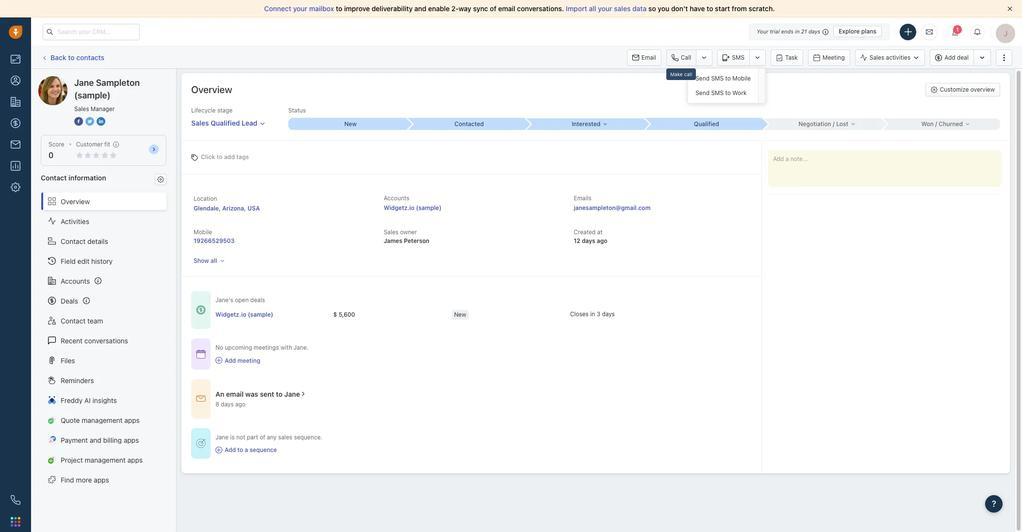 Task type: vqa. For each thing, say whether or not it's contained in the screenshot.
Import Contacts to the bottom
no



Task type: describe. For each thing, give the bounding box(es) containing it.
1 your from the left
[[293, 4, 307, 13]]

negotiation / lost
[[799, 120, 848, 127]]

recent conversations
[[61, 337, 128, 345]]

explore plans
[[839, 28, 877, 35]]

import all your sales data link
[[566, 4, 648, 13]]

jane's
[[215, 297, 233, 304]]

0
[[49, 151, 54, 160]]

send sms to mobile
[[696, 75, 751, 82]]

insights
[[92, 396, 117, 405]]

add meeting
[[225, 357, 260, 364]]

interested link
[[526, 118, 644, 130]]

closes
[[570, 311, 589, 318]]

container_wx8msf4aqz5i3rn1 image for jane is not part of any sales sequence.
[[196, 439, 206, 449]]

$
[[333, 311, 337, 318]]

lifecycle
[[191, 107, 216, 114]]

meetings
[[254, 344, 279, 352]]

linkedin circled image
[[97, 116, 105, 127]]

deals
[[61, 297, 78, 305]]

(sample) for jane sampleton (sample) sales manager
[[74, 90, 110, 100]]

1 vertical spatial ago
[[235, 401, 245, 408]]

0 horizontal spatial sales
[[278, 434, 292, 441]]

to right mailbox
[[336, 4, 342, 13]]

project management apps
[[61, 456, 143, 464]]

so
[[648, 4, 656, 13]]

widgetz.io inside row
[[215, 311, 246, 318]]

add meeting link
[[215, 357, 308, 365]]

days right 8
[[221, 401, 234, 408]]

way
[[459, 4, 471, 13]]

mailbox
[[309, 4, 334, 13]]

negotiation
[[799, 120, 831, 127]]

your trial ends in 21 days
[[757, 28, 820, 34]]

sampleton for jane sampleton (sample)
[[75, 76, 108, 84]]

0 vertical spatial sales
[[614, 4, 631, 13]]

emails
[[574, 195, 592, 202]]

sms for work
[[711, 89, 724, 97]]

to up send sms to work
[[725, 75, 731, 82]]

negotiation / lost link
[[763, 118, 882, 130]]

days inside created at 12 days ago
[[582, 237, 595, 245]]

management for quote
[[82, 416, 123, 424]]

explore plans link
[[833, 26, 882, 37]]

scratch.
[[749, 4, 775, 13]]

0 horizontal spatial qualified
[[211, 119, 240, 127]]

back
[[50, 53, 66, 62]]

usa
[[247, 205, 260, 212]]

not
[[236, 434, 245, 441]]

was
[[245, 390, 258, 398]]

0 horizontal spatial and
[[90, 436, 101, 444]]

phone image
[[11, 496, 20, 505]]

0 horizontal spatial in
[[590, 311, 595, 318]]

connect your mailbox to improve deliverability and enable 2-way sync of email conversations. import all your sales data so you don't have to start from scratch.
[[264, 4, 775, 13]]

widgetz.io inside accounts widgetz.io (sample)
[[384, 204, 415, 212]]

created at 12 days ago
[[574, 229, 607, 245]]

new inside row
[[454, 311, 466, 318]]

to left add
[[217, 153, 223, 160]]

owner
[[400, 229, 417, 236]]

history
[[91, 257, 113, 265]]

import
[[566, 4, 587, 13]]

at
[[597, 229, 603, 236]]

$ 5,600
[[333, 311, 355, 318]]

back to contacts link
[[41, 50, 105, 65]]

contact information
[[41, 174, 106, 182]]

sent
[[260, 390, 274, 398]]

1 horizontal spatial email
[[498, 4, 515, 13]]

qualified link
[[644, 118, 763, 130]]

jane's open deals
[[215, 297, 265, 304]]

ai
[[84, 396, 91, 405]]

emails janesampleton@gmail.com
[[574, 195, 651, 212]]

sequence.
[[294, 434, 322, 441]]

mng settings image
[[157, 176, 164, 183]]

mobile inside mobile 19266529503
[[194, 229, 212, 236]]

james
[[384, 237, 402, 245]]

call button
[[666, 49, 696, 66]]

freshworks switcher image
[[11, 517, 20, 527]]

add
[[224, 153, 235, 160]]

customize overview button
[[925, 83, 1000, 97]]

lifecycle stage
[[191, 107, 233, 114]]

sampleton for jane sampleton (sample) sales manager
[[96, 78, 140, 88]]

0 vertical spatial container_wx8msf4aqz5i3rn1 image
[[196, 394, 206, 404]]

apps right billing at the bottom of the page
[[124, 436, 139, 444]]

accounts for accounts widgetz.io (sample)
[[384, 195, 409, 202]]

0 horizontal spatial email
[[226, 390, 244, 398]]

conversations
[[84, 337, 128, 345]]

19266529503
[[194, 237, 235, 245]]

negotiation / lost button
[[763, 118, 882, 130]]

contacted link
[[407, 118, 526, 130]]

call
[[684, 71, 692, 77]]

1 vertical spatial of
[[260, 434, 265, 441]]

arizona,
[[222, 205, 246, 212]]

quote management apps
[[61, 416, 140, 424]]

deal
[[957, 54, 969, 61]]

row containing closes in 3 days
[[215, 305, 689, 325]]

to right the back
[[68, 53, 75, 62]]

0 button
[[49, 151, 54, 160]]

5,600
[[339, 311, 355, 318]]

add deal button
[[930, 49, 974, 66]]

facebook circled image
[[74, 116, 83, 127]]

Search your CRM... text field
[[43, 24, 140, 40]]

work
[[733, 89, 747, 97]]

field
[[61, 257, 76, 265]]

2-
[[451, 4, 459, 13]]

8 days ago
[[215, 401, 245, 408]]

1 vertical spatial all
[[211, 257, 217, 265]]

customize
[[940, 86, 969, 93]]

freddy
[[61, 396, 83, 405]]

1 link
[[948, 25, 962, 39]]

send for send sms to work
[[696, 89, 710, 97]]

container_wx8msf4aqz5i3rn1 image for no upcoming meetings with jane.
[[196, 349, 206, 359]]

make call
[[670, 71, 692, 77]]

customer fit
[[76, 141, 110, 148]]

an email was sent to jane
[[215, 390, 300, 398]]

no upcoming meetings with jane.
[[215, 344, 308, 352]]

apps for project management apps
[[127, 456, 143, 464]]

open
[[235, 297, 249, 304]]

churned
[[939, 120, 963, 127]]

ends
[[781, 28, 794, 34]]

close image
[[1008, 6, 1012, 11]]

sync
[[473, 4, 488, 13]]

back to contacts
[[50, 53, 104, 62]]

1 vertical spatial overview
[[61, 197, 90, 206]]



Task type: locate. For each thing, give the bounding box(es) containing it.
sales for sales owner james peterson
[[384, 229, 398, 236]]

ago
[[597, 237, 607, 245], [235, 401, 245, 408]]

sales
[[870, 54, 884, 61], [74, 105, 89, 113], [191, 119, 209, 127], [384, 229, 398, 236]]

management up payment and billing apps
[[82, 416, 123, 424]]

1 vertical spatial accounts
[[61, 277, 90, 285]]

sales activities button
[[855, 49, 930, 66], [855, 49, 925, 66]]

to right the sent
[[276, 390, 283, 398]]

container_wx8msf4aqz5i3rn1 image right the sent
[[300, 391, 307, 398]]

email button
[[627, 49, 662, 66]]

1 vertical spatial contact
[[61, 237, 86, 245]]

jane for jane sampleton (sample) sales manager
[[74, 78, 94, 88]]

1 horizontal spatial sales
[[614, 4, 631, 13]]

sms down send sms to mobile
[[711, 89, 724, 97]]

connect your mailbox link
[[264, 4, 336, 13]]

container_wx8msf4aqz5i3rn1 image inside add to a sequence link
[[215, 447, 222, 454]]

overview
[[191, 84, 232, 95], [61, 197, 90, 206]]

sms up send sms to work
[[711, 75, 724, 82]]

new
[[344, 120, 357, 128], [454, 311, 466, 318]]

customize overview
[[940, 86, 995, 93]]

payment
[[61, 436, 88, 444]]

sampleton inside jane sampleton (sample) sales manager
[[96, 78, 140, 88]]

have
[[690, 4, 705, 13]]

sequence
[[250, 447, 277, 454]]

days right 21
[[809, 28, 820, 34]]

enable
[[428, 4, 450, 13]]

your right import
[[598, 4, 612, 13]]

your left mailbox
[[293, 4, 307, 13]]

widgetz.io up owner at the top of the page
[[384, 204, 415, 212]]

conversations.
[[517, 4, 564, 13]]

0 vertical spatial ago
[[597, 237, 607, 245]]

contacted
[[455, 120, 484, 128]]

and left enable
[[414, 4, 426, 13]]

0 horizontal spatial all
[[211, 257, 217, 265]]

2 vertical spatial sms
[[711, 89, 724, 97]]

phone element
[[6, 491, 25, 510]]

0 horizontal spatial accounts
[[61, 277, 90, 285]]

sales for sales activities
[[870, 54, 884, 61]]

(sample) up owner at the top of the page
[[416, 204, 441, 212]]

0 horizontal spatial new
[[344, 120, 357, 128]]

(sample) down jane sampleton (sample)
[[74, 90, 110, 100]]

mobile up 19266529503 link
[[194, 229, 212, 236]]

widgetz.io (sample) link up owner at the top of the page
[[384, 204, 441, 212]]

1 vertical spatial email
[[226, 390, 244, 398]]

send for send sms to mobile
[[696, 75, 710, 82]]

sales owner james peterson
[[384, 229, 429, 245]]

0 vertical spatial send
[[696, 75, 710, 82]]

interested button
[[526, 118, 644, 130]]

won
[[921, 120, 934, 127]]

apps up payment and billing apps
[[124, 416, 140, 424]]

freddy ai insights
[[61, 396, 117, 405]]

to left the a
[[237, 447, 243, 454]]

sampleton down contacts
[[75, 76, 108, 84]]

score
[[49, 141, 64, 148]]

all right import
[[589, 4, 596, 13]]

contact for contact information
[[41, 174, 67, 182]]

overview
[[971, 86, 995, 93]]

(sample) for jane sampleton (sample)
[[110, 76, 137, 84]]

more
[[76, 476, 92, 484]]

container_wx8msf4aqz5i3rn1 image left is
[[196, 439, 206, 449]]

0 horizontal spatial ago
[[235, 401, 245, 408]]

sampleton up manager
[[96, 78, 140, 88]]

sales up facebook circled icon
[[74, 105, 89, 113]]

sales qualified lead
[[191, 119, 257, 127]]

1 horizontal spatial all
[[589, 4, 596, 13]]

janesampleton@gmail.com link
[[574, 203, 651, 213]]

2 vertical spatial add
[[225, 447, 236, 454]]

any
[[267, 434, 277, 441]]

sales down lifecycle
[[191, 119, 209, 127]]

1 vertical spatial management
[[85, 456, 126, 464]]

add down is
[[225, 447, 236, 454]]

(sample) for accounts widgetz.io (sample)
[[416, 204, 441, 212]]

ago down at
[[597, 237, 607, 245]]

1 send from the top
[[696, 75, 710, 82]]

in left 3
[[590, 311, 595, 318]]

show all
[[194, 257, 217, 265]]

1 vertical spatial and
[[90, 436, 101, 444]]

1 horizontal spatial new
[[454, 311, 466, 318]]

days inside row
[[602, 311, 615, 318]]

1 vertical spatial in
[[590, 311, 595, 318]]

jane left is
[[215, 434, 229, 441]]

glendale,
[[194, 205, 221, 212]]

sales qualified lead link
[[191, 115, 266, 128]]

contact up recent
[[61, 317, 86, 325]]

container_wx8msf4aqz5i3rn1 image
[[196, 305, 206, 315], [196, 349, 206, 359], [215, 357, 222, 364], [300, 391, 307, 398], [196, 439, 206, 449]]

jane down the back
[[58, 76, 73, 84]]

widgetz.io (sample)
[[215, 311, 273, 318]]

1 vertical spatial send
[[696, 89, 710, 97]]

0 horizontal spatial widgetz.io (sample) link
[[215, 310, 273, 319]]

1 vertical spatial widgetz.io (sample) link
[[215, 310, 273, 319]]

won / churned link
[[882, 118, 1000, 130]]

sampleton
[[75, 76, 108, 84], [96, 78, 140, 88]]

add for add deal
[[945, 54, 956, 61]]

email up 8 days ago
[[226, 390, 244, 398]]

1 horizontal spatial accounts
[[384, 195, 409, 202]]

1 horizontal spatial widgetz.io (sample) link
[[384, 204, 441, 212]]

to
[[336, 4, 342, 13], [707, 4, 713, 13], [68, 53, 75, 62], [725, 75, 731, 82], [725, 89, 731, 97], [217, 153, 223, 160], [276, 390, 283, 398], [237, 447, 243, 454]]

1 horizontal spatial /
[[935, 120, 937, 127]]

0 vertical spatial widgetz.io
[[384, 204, 415, 212]]

manager
[[91, 105, 115, 113]]

sms inside button
[[732, 54, 745, 61]]

sales left activities
[[870, 54, 884, 61]]

add down "upcoming"
[[225, 357, 236, 364]]

2 your from the left
[[598, 4, 612, 13]]

19266529503 link
[[194, 237, 235, 245]]

sms
[[732, 54, 745, 61], [711, 75, 724, 82], [711, 89, 724, 97]]

apps for find more apps
[[94, 476, 109, 484]]

start
[[715, 4, 730, 13]]

with
[[281, 344, 292, 352]]

management for project
[[85, 456, 126, 464]]

1 vertical spatial sms
[[711, 75, 724, 82]]

accounts up owner at the top of the page
[[384, 195, 409, 202]]

1 horizontal spatial container_wx8msf4aqz5i3rn1 image
[[215, 447, 222, 454]]

0 vertical spatial new
[[344, 120, 357, 128]]

you
[[658, 4, 669, 13]]

status
[[288, 107, 306, 114]]

1 vertical spatial sales
[[278, 434, 292, 441]]

0 horizontal spatial of
[[260, 434, 265, 441]]

contact down activities
[[61, 237, 86, 245]]

contact for contact team
[[61, 317, 86, 325]]

0 vertical spatial all
[[589, 4, 596, 13]]

trial
[[770, 28, 780, 34]]

sms up send sms to mobile
[[732, 54, 745, 61]]

0 horizontal spatial your
[[293, 4, 307, 13]]

0 vertical spatial accounts
[[384, 195, 409, 202]]

created
[[574, 229, 596, 236]]

0 vertical spatial widgetz.io (sample) link
[[384, 204, 441, 212]]

1 / from the left
[[833, 120, 835, 127]]

0 horizontal spatial widgetz.io
[[215, 311, 246, 318]]

add
[[945, 54, 956, 61], [225, 357, 236, 364], [225, 447, 236, 454]]

1 horizontal spatial ago
[[597, 237, 607, 245]]

of left any
[[260, 434, 265, 441]]

sales up james
[[384, 229, 398, 236]]

row
[[215, 305, 689, 325]]

edit
[[77, 257, 89, 265]]

0 vertical spatial in
[[795, 28, 800, 34]]

mobile
[[733, 75, 751, 82], [194, 229, 212, 236]]

all right show
[[211, 257, 217, 265]]

0 horizontal spatial mobile
[[194, 229, 212, 236]]

1 vertical spatial mobile
[[194, 229, 212, 236]]

container_wx8msf4aqz5i3rn1 image inside add meeting link
[[215, 357, 222, 364]]

sales
[[614, 4, 631, 13], [278, 434, 292, 441]]

make
[[670, 71, 683, 77]]

1 vertical spatial container_wx8msf4aqz5i3rn1 image
[[215, 447, 222, 454]]

peterson
[[404, 237, 429, 245]]

qualified down send sms to work
[[694, 120, 719, 128]]

sales activities
[[870, 54, 911, 61]]

won / churned button
[[882, 118, 1000, 130]]

2 vertical spatial contact
[[61, 317, 86, 325]]

container_wx8msf4aqz5i3rn1 image
[[196, 394, 206, 404], [215, 447, 222, 454]]

jane inside jane sampleton (sample) sales manager
[[74, 78, 94, 88]]

sales inside jane sampleton (sample) sales manager
[[74, 105, 89, 113]]

1 horizontal spatial and
[[414, 4, 426, 13]]

1
[[956, 26, 959, 32]]

1 vertical spatial new
[[454, 311, 466, 318]]

12
[[574, 237, 580, 245]]

apps right more
[[94, 476, 109, 484]]

accounts inside accounts widgetz.io (sample)
[[384, 195, 409, 202]]

ago inside created at 12 days ago
[[597, 237, 607, 245]]

add to a sequence
[[225, 447, 277, 454]]

to left start
[[707, 4, 713, 13]]

1 horizontal spatial in
[[795, 28, 800, 34]]

jane sampleton (sample) sales manager
[[74, 78, 140, 113]]

jane for jane is not part of any sales sequence.
[[215, 434, 229, 441]]

2 / from the left
[[935, 120, 937, 127]]

improve
[[344, 4, 370, 13]]

all
[[589, 4, 596, 13], [211, 257, 217, 265]]

0 vertical spatial sms
[[732, 54, 745, 61]]

0 vertical spatial and
[[414, 4, 426, 13]]

0 vertical spatial add
[[945, 54, 956, 61]]

2 send from the top
[[696, 89, 710, 97]]

send
[[696, 75, 710, 82], [696, 89, 710, 97]]

sales left data
[[614, 4, 631, 13]]

(sample) down deals
[[248, 311, 273, 318]]

container_wx8msf4aqz5i3rn1 image left 8
[[196, 394, 206, 404]]

to left work on the right
[[725, 89, 731, 97]]

fit
[[104, 141, 110, 148]]

overview up activities
[[61, 197, 90, 206]]

0 vertical spatial management
[[82, 416, 123, 424]]

widgetz.io (sample) link down open
[[215, 310, 273, 319]]

apps
[[124, 416, 140, 424], [124, 436, 139, 444], [127, 456, 143, 464], [94, 476, 109, 484]]

send sms to work
[[696, 89, 747, 97]]

jane down contacts
[[74, 78, 94, 88]]

sms button
[[717, 49, 749, 66]]

widgetz.io down jane's
[[215, 311, 246, 318]]

contact for contact details
[[61, 237, 86, 245]]

container_wx8msf4aqz5i3rn1 image left the a
[[215, 447, 222, 454]]

send email image
[[926, 28, 933, 36]]

0 vertical spatial mobile
[[733, 75, 751, 82]]

location glendale, arizona, usa
[[194, 195, 260, 212]]

days down created
[[582, 237, 595, 245]]

lost
[[836, 120, 848, 127]]

meeting
[[237, 357, 260, 364]]

recent
[[61, 337, 83, 345]]

lead
[[242, 119, 257, 127]]

jane for jane sampleton (sample)
[[58, 76, 73, 84]]

your
[[757, 28, 768, 34]]

jane right the sent
[[284, 390, 300, 398]]

email right sync at left top
[[498, 4, 515, 13]]

0 vertical spatial contact
[[41, 174, 67, 182]]

apps down payment and billing apps
[[127, 456, 143, 464]]

apps for quote management apps
[[124, 416, 140, 424]]

1 vertical spatial add
[[225, 357, 236, 364]]

1 horizontal spatial overview
[[191, 84, 232, 95]]

tags
[[236, 153, 249, 160]]

0 vertical spatial overview
[[191, 84, 232, 95]]

/ for lost
[[833, 120, 835, 127]]

sales right any
[[278, 434, 292, 441]]

project
[[61, 456, 83, 464]]

0 vertical spatial of
[[490, 4, 496, 13]]

container_wx8msf4aqz5i3rn1 image left widgetz.io (sample) at the bottom left of page
[[196, 305, 206, 315]]

email
[[498, 4, 515, 13], [226, 390, 244, 398]]

1 horizontal spatial mobile
[[733, 75, 751, 82]]

sms for mobile
[[711, 75, 724, 82]]

add inside button
[[945, 54, 956, 61]]

accounts up deals
[[61, 277, 90, 285]]

add for add meeting
[[225, 357, 236, 364]]

ago down was
[[235, 401, 245, 408]]

qualified down stage
[[211, 119, 240, 127]]

details
[[87, 237, 108, 245]]

container_wx8msf4aqz5i3rn1 image down no
[[215, 357, 222, 364]]

21
[[801, 28, 807, 34]]

send down send sms to mobile
[[696, 89, 710, 97]]

add left deal
[[945, 54, 956, 61]]

click to add tags
[[201, 153, 249, 160]]

/ right the won
[[935, 120, 937, 127]]

(sample) up manager
[[110, 76, 137, 84]]

mobile up work on the right
[[733, 75, 751, 82]]

1 horizontal spatial qualified
[[694, 120, 719, 128]]

of right sync at left top
[[490, 4, 496, 13]]

0 horizontal spatial overview
[[61, 197, 90, 206]]

(sample) inside jane sampleton (sample) sales manager
[[74, 90, 110, 100]]

deals
[[250, 297, 265, 304]]

sales for sales qualified lead
[[191, 119, 209, 127]]

task
[[785, 54, 798, 61]]

1 horizontal spatial your
[[598, 4, 612, 13]]

(sample) inside accounts widgetz.io (sample)
[[416, 204, 441, 212]]

make call tooltip
[[666, 68, 696, 82]]

container_wx8msf4aqz5i3rn1 image for jane's open deals
[[196, 305, 206, 315]]

stage
[[217, 107, 233, 114]]

0 horizontal spatial /
[[833, 120, 835, 127]]

/ left lost
[[833, 120, 835, 127]]

send right 'call'
[[696, 75, 710, 82]]

upcoming
[[225, 344, 252, 352]]

information
[[68, 174, 106, 182]]

twitter circled image
[[85, 116, 94, 127]]

1 horizontal spatial widgetz.io
[[384, 204, 415, 212]]

contact down "0" button
[[41, 174, 67, 182]]

in left 21
[[795, 28, 800, 34]]

management down payment and billing apps
[[85, 456, 126, 464]]

0 vertical spatial email
[[498, 4, 515, 13]]

location
[[194, 195, 217, 202]]

and left billing at the bottom of the page
[[90, 436, 101, 444]]

1 horizontal spatial of
[[490, 4, 496, 13]]

overview up lifecycle stage
[[191, 84, 232, 95]]

is
[[230, 434, 235, 441]]

accounts for accounts
[[61, 277, 90, 285]]

call
[[681, 54, 691, 61]]

sales inside sales owner james peterson
[[384, 229, 398, 236]]

add for add to a sequence
[[225, 447, 236, 454]]

1 vertical spatial widgetz.io
[[215, 311, 246, 318]]

0 horizontal spatial container_wx8msf4aqz5i3rn1 image
[[196, 394, 206, 404]]

/ for churned
[[935, 120, 937, 127]]

days right 3
[[602, 311, 615, 318]]

container_wx8msf4aqz5i3rn1 image left no
[[196, 349, 206, 359]]

quote
[[61, 416, 80, 424]]



